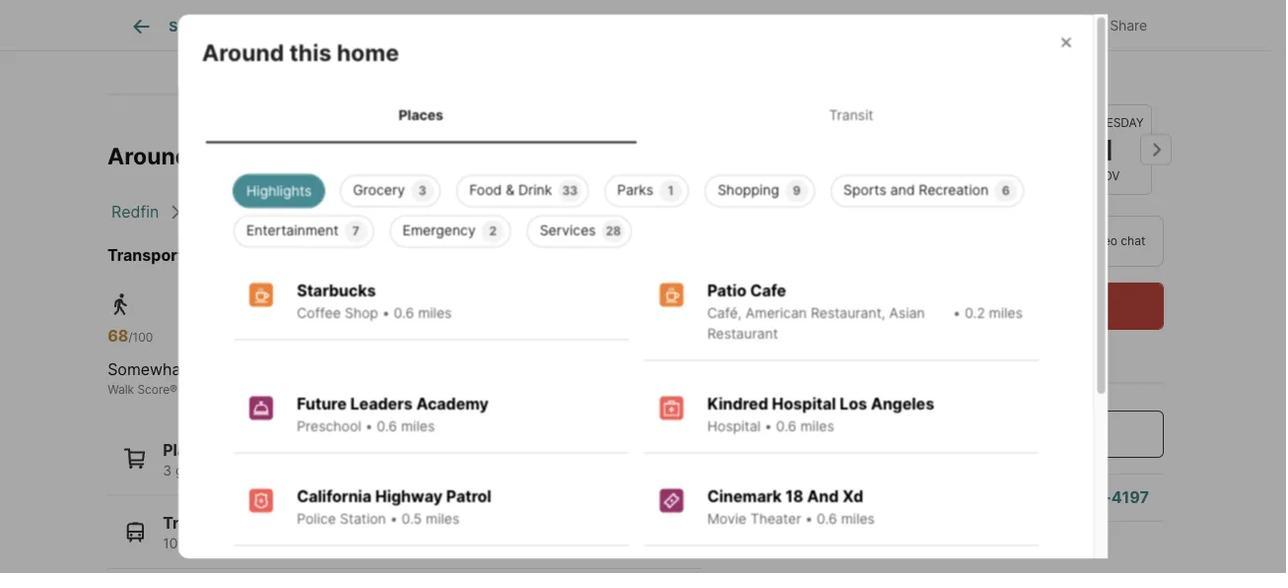 Task type: vqa. For each thing, say whether or not it's contained in the screenshot.


Task type: describe. For each thing, give the bounding box(es) containing it.
1 vertical spatial home
[[242, 143, 305, 170]]

0 horizontal spatial this
[[195, 143, 237, 170]]

places 3 groceries, 32 restaurants, 1 park
[[163, 441, 386, 479]]

#205
[[421, 246, 463, 265]]

café, american restaurant, asian restaurant
[[707, 305, 925, 342]]

6 cc from the left
[[473, 536, 493, 553]]

dr
[[400, 246, 418, 265]]

kindred hospital los angeles hospital • 0.6 miles
[[707, 394, 935, 435]]

patrol
[[446, 487, 491, 506]]

32
[[244, 462, 261, 479]]

/100 for 68
[[128, 330, 153, 345]]

highlights
[[246, 182, 311, 199]]

28
[[606, 224, 621, 238]]

patio cafe
[[707, 281, 786, 300]]

7
[[352, 224, 359, 238]]

los angeles county
[[293, 203, 442, 222]]

schedule tour button
[[856, 283, 1165, 330]]

video
[[1088, 234, 1118, 249]]

search
[[169, 18, 216, 35]]

0 horizontal spatial los
[[293, 203, 319, 222]]

/100 for 40
[[457, 330, 481, 345]]

food & drink 33
[[469, 181, 578, 198]]

california highway patrol police station • 0.5 miles
[[296, 487, 491, 528]]

transportation near 6199 canterbury dr #205
[[107, 246, 463, 265]]

schedule
[[957, 297, 1029, 316]]

• inside starbucks coffee shop • 0.6 miles
[[382, 305, 390, 322]]

coffee
[[296, 305, 340, 322]]

• inside california highway patrol police station • 0.5 miles
[[390, 511, 397, 528]]

groceries,
[[176, 462, 240, 479]]

transit 102, 108, 110, cc 2, cc 3, cc 4, cc 5c2, cc 6, cc 6r
[[163, 514, 514, 553]]

share button
[[1066, 4, 1165, 45]]

miles inside 'cinemark 18 and xd movie theater • 0.6 miles'
[[841, 511, 875, 528]]

396-
[[1073, 489, 1112, 508]]

90230
[[473, 203, 522, 222]]

walk
[[108, 383, 134, 397]]

transit for transit score
[[299, 383, 337, 397]]

108,
[[194, 536, 221, 553]]

next image
[[1141, 134, 1172, 166]]

sports
[[843, 181, 887, 198]]

restaurant
[[707, 325, 778, 342]]

0.5
[[401, 511, 422, 528]]

• left "0.2"
[[953, 305, 961, 322]]

shopping
[[718, 181, 779, 198]]

40 /100
[[435, 326, 481, 346]]

places for places 3 groceries, 32 restaurants, 1 park
[[163, 441, 214, 460]]

4 tab from the left
[[649, 3, 747, 50]]

redfin
[[111, 203, 159, 222]]

los angeles county link
[[293, 203, 442, 222]]

48
[[299, 326, 320, 346]]

around this home inside dialog
[[202, 38, 399, 66]]

park
[[357, 462, 386, 479]]

miles inside kindred hospital los angeles hospital • 0.6 miles
[[800, 418, 834, 435]]

(503)
[[1025, 489, 1070, 508]]

food
[[469, 181, 502, 198]]

asian
[[889, 305, 925, 322]]

0.6 inside future leaders academy preschool • 0.6 miles
[[377, 418, 397, 435]]

2,
[[278, 536, 290, 553]]

academy
[[416, 394, 489, 414]]

68
[[108, 326, 128, 346]]

6
[[1002, 183, 1010, 198]]

3 tab from the left
[[491, 3, 649, 50]]

american
[[745, 305, 807, 322]]

miles inside future leaders academy preschool • 0.6 miles
[[401, 418, 435, 435]]

california for california
[[191, 203, 261, 222]]

police
[[296, 511, 336, 528]]

68 /100
[[108, 326, 153, 346]]

future
[[296, 394, 346, 414]]

cinemark 18 and xd movie theater • 0.6 miles
[[707, 487, 875, 528]]

recreation
[[919, 181, 989, 198]]

• 0.2 miles
[[953, 305, 1023, 322]]

transportation
[[107, 246, 223, 265]]

highway
[[375, 487, 442, 506]]

patio
[[707, 281, 746, 300]]

xd
[[843, 487, 863, 506]]

shop
[[344, 305, 378, 322]]

and
[[891, 181, 915, 198]]

wednesday 1 nov
[[1071, 116, 1145, 183]]

102,
[[163, 536, 190, 553]]

®
[[170, 383, 178, 397]]

5c2,
[[398, 536, 429, 553]]

90230 link
[[473, 203, 522, 222]]

0.6 inside 'cinemark 18 and xd movie theater • 0.6 miles'
[[817, 511, 837, 528]]

starbucks
[[296, 281, 376, 300]]

canterbury
[[308, 246, 396, 265]]

somewhat
[[108, 360, 187, 379]]

(503) 396-4197
[[1025, 489, 1150, 508]]

leaders
[[350, 394, 412, 414]]

restaurants,
[[265, 462, 343, 479]]

4197
[[1112, 489, 1150, 508]]

score inside somewhat walkable walk score ®
[[137, 383, 170, 397]]

drink
[[518, 181, 552, 198]]

tour
[[1040, 234, 1065, 249]]

none button containing 1
[[1063, 104, 1153, 195]]



Task type: locate. For each thing, give the bounding box(es) containing it.
schedule tour
[[957, 297, 1064, 316]]

0 horizontal spatial around
[[107, 143, 190, 170]]

• down and
[[805, 511, 813, 528]]

/100 inside 68 /100
[[128, 330, 153, 345]]

1 horizontal spatial 3
[[418, 183, 426, 198]]

transit score
[[299, 383, 372, 397]]

• inside kindred hospital los angeles hospital • 0.6 miles
[[765, 418, 772, 435]]

0 horizontal spatial hospital
[[707, 418, 761, 435]]

0 vertical spatial los
[[293, 203, 319, 222]]

1 left park
[[347, 462, 354, 479]]

2 horizontal spatial /100
[[457, 330, 481, 345]]

0 vertical spatial this
[[289, 38, 331, 66]]

2 tab from the left
[[344, 3, 491, 50]]

3 cc from the left
[[334, 536, 354, 553]]

home
[[336, 38, 399, 66], [242, 143, 305, 170]]

2 horizontal spatial 1
[[1101, 132, 1115, 167]]

0 horizontal spatial oct
[[900, 169, 925, 183]]

1 horizontal spatial hospital
[[772, 394, 836, 414]]

california inside california highway patrol police station • 0.5 miles
[[296, 487, 371, 506]]

score right bike
[[462, 383, 494, 397]]

/100 inside 48 /100
[[320, 330, 344, 345]]

list box inside around this home dialog
[[217, 167, 1055, 248]]

share
[[1111, 17, 1148, 34]]

around this home
[[202, 38, 399, 66], [107, 143, 305, 170]]

movie
[[707, 511, 746, 528]]

search link
[[129, 15, 216, 38]]

miles inside starbucks coffee shop • 0.6 miles
[[418, 305, 452, 322]]

miles right "0.2"
[[989, 305, 1023, 322]]

/100 for 48
[[320, 330, 344, 345]]

wednesday
[[1071, 116, 1145, 130]]

1
[[1101, 132, 1115, 167], [668, 183, 674, 198], [347, 462, 354, 479]]

tab list containing places
[[202, 86, 1070, 143]]

1 horizontal spatial california
[[296, 487, 371, 506]]

48 /100
[[299, 326, 344, 346]]

0.6 inside kindred hospital los angeles hospital • 0.6 miles
[[776, 418, 797, 435]]

0.6 down leaders
[[377, 418, 397, 435]]

1 vertical spatial transit
[[299, 383, 337, 397]]

oct up 6 on the right
[[998, 169, 1023, 183]]

3 left 'groceries,'
[[163, 462, 172, 479]]

9
[[793, 183, 801, 198]]

3 /100 from the left
[[457, 330, 481, 345]]

services
[[540, 222, 596, 239]]

1 horizontal spatial transit
[[299, 383, 337, 397]]

1 vertical spatial hospital
[[707, 418, 761, 435]]

1 inside places 3 groceries, 32 restaurants, 1 park
[[347, 462, 354, 479]]

grocery
[[353, 181, 405, 198]]

future leaders academy preschool • 0.6 miles
[[296, 394, 489, 435]]

• down leaders
[[365, 418, 373, 435]]

search tab list
[[107, 0, 763, 50]]

1 vertical spatial around this home
[[107, 143, 305, 170]]

tab list inside around this home dialog
[[202, 86, 1070, 143]]

preschool
[[296, 418, 361, 435]]

1 cc from the left
[[254, 536, 274, 553]]

places tab
[[206, 90, 636, 139]]

0.6 down and
[[817, 511, 837, 528]]

station
[[340, 511, 386, 528]]

score for 48
[[340, 383, 372, 397]]

0 horizontal spatial california
[[191, 203, 261, 222]]

via
[[1068, 234, 1084, 249]]

0 vertical spatial hospital
[[772, 394, 836, 414]]

around up redfin link
[[107, 143, 190, 170]]

somewhat walkable walk score ®
[[108, 360, 257, 397]]

2 horizontal spatial score
[[462, 383, 494, 397]]

1 horizontal spatial home
[[336, 38, 399, 66]]

Oct button
[[868, 104, 958, 195], [965, 104, 1055, 195]]

1 horizontal spatial this
[[289, 38, 331, 66]]

california up the "near"
[[191, 203, 261, 222]]

1 horizontal spatial oct
[[998, 169, 1023, 183]]

cc right 6,
[[473, 536, 493, 553]]

parks
[[617, 181, 653, 198]]

1 horizontal spatial oct button
[[965, 104, 1055, 195]]

california for california highway patrol police station • 0.5 miles
[[296, 487, 371, 506]]

angeles up 7
[[324, 203, 383, 222]]

tour via video chat
[[1040, 234, 1146, 249]]

2 score from the left
[[340, 383, 372, 397]]

(503) 396-4197 link
[[1025, 489, 1150, 508]]

hospital down kindred
[[707, 418, 761, 435]]

option
[[856, 216, 1000, 267]]

0.6 right shop
[[394, 305, 414, 322]]

and
[[807, 487, 839, 506]]

• inside future leaders academy preschool • 0.6 miles
[[365, 418, 373, 435]]

places inside places 3 groceries, 32 restaurants, 1 park
[[163, 441, 214, 460]]

1 vertical spatial los
[[840, 394, 867, 414]]

angeles down asian
[[871, 394, 935, 414]]

1 horizontal spatial score
[[340, 383, 372, 397]]

cc left 2,
[[254, 536, 274, 553]]

3 up county
[[418, 183, 426, 198]]

transit for transit
[[829, 106, 874, 123]]

walkable
[[191, 360, 257, 379]]

places for places
[[398, 106, 443, 123]]

4,
[[358, 536, 370, 553]]

cc right 2,
[[294, 536, 314, 553]]

0 horizontal spatial oct button
[[868, 104, 958, 195]]

0 horizontal spatial angeles
[[324, 203, 383, 222]]

3
[[418, 183, 426, 198], [163, 462, 172, 479]]

theater
[[750, 511, 801, 528]]

bike
[[435, 383, 459, 397]]

around this home dialog
[[178, 14, 1109, 574]]

miles inside california highway patrol police station • 0.5 miles
[[426, 511, 459, 528]]

cc left 6,
[[433, 536, 453, 553]]

6r
[[496, 536, 514, 553]]

0 vertical spatial angeles
[[324, 203, 383, 222]]

1 vertical spatial places
[[163, 441, 214, 460]]

emergency
[[402, 222, 475, 239]]

&
[[506, 181, 514, 198]]

around this home element
[[202, 14, 422, 66]]

0 vertical spatial places
[[398, 106, 443, 123]]

places inside tab
[[398, 106, 443, 123]]

0.2
[[965, 305, 985, 322]]

1 horizontal spatial /100
[[320, 330, 344, 345]]

2 horizontal spatial transit
[[829, 106, 874, 123]]

0 horizontal spatial score
[[137, 383, 170, 397]]

2 oct button from the left
[[965, 104, 1055, 195]]

restaurant,
[[811, 305, 885, 322]]

2 vertical spatial transit
[[163, 514, 217, 533]]

los down café, american restaurant, asian restaurant
[[840, 394, 867, 414]]

2 oct from the left
[[998, 169, 1023, 183]]

county
[[388, 203, 442, 222]]

0 horizontal spatial 3
[[163, 462, 172, 479]]

miles up 40
[[418, 305, 452, 322]]

3 score from the left
[[462, 383, 494, 397]]

0 horizontal spatial home
[[242, 143, 305, 170]]

• right shop
[[382, 305, 390, 322]]

• inside 'cinemark 18 and xd movie theater • 0.6 miles'
[[805, 511, 813, 528]]

california up police
[[296, 487, 371, 506]]

/100 down the coffee at left bottom
[[320, 330, 344, 345]]

cc left 4,
[[334, 536, 354, 553]]

around down the search
[[202, 38, 284, 66]]

4 cc from the left
[[374, 536, 394, 553]]

1 tab from the left
[[238, 3, 344, 50]]

1 horizontal spatial around
[[202, 38, 284, 66]]

places
[[398, 106, 443, 123], [163, 441, 214, 460]]

score up the preschool
[[340, 383, 372, 397]]

1 horizontal spatial los
[[840, 394, 867, 414]]

5 cc from the left
[[433, 536, 453, 553]]

oct right sports
[[900, 169, 925, 183]]

1 inside wednesday 1 nov
[[1101, 132, 1115, 167]]

6,
[[457, 536, 469, 553]]

110,
[[225, 536, 250, 553]]

1 vertical spatial angeles
[[871, 394, 935, 414]]

list box
[[217, 167, 1055, 248]]

angeles inside kindred hospital los angeles hospital • 0.6 miles
[[871, 394, 935, 414]]

1 /100 from the left
[[128, 330, 153, 345]]

chat
[[1122, 234, 1146, 249]]

transit up sports
[[829, 106, 874, 123]]

1 score from the left
[[137, 383, 170, 397]]

0 horizontal spatial transit
[[163, 514, 217, 533]]

los inside kindred hospital los angeles hospital • 0.6 miles
[[840, 394, 867, 414]]

sports and recreation
[[843, 181, 989, 198]]

•
[[382, 305, 390, 322], [953, 305, 961, 322], [365, 418, 373, 435], [765, 418, 772, 435], [390, 511, 397, 528], [805, 511, 813, 528]]

1 vertical spatial california
[[296, 487, 371, 506]]

tour via video chat list box
[[856, 216, 1165, 267]]

miles right 0.5
[[426, 511, 459, 528]]

2 cc from the left
[[294, 536, 314, 553]]

home up highlights
[[242, 143, 305, 170]]

transit inside tab
[[829, 106, 874, 123]]

1 oct button from the left
[[868, 104, 958, 195]]

miles down xd
[[841, 511, 875, 528]]

kindred
[[707, 394, 768, 414]]

/100 inside 40 /100
[[457, 330, 481, 345]]

los up 'entertainment'
[[293, 203, 319, 222]]

0 vertical spatial 1
[[1101, 132, 1115, 167]]

0 horizontal spatial places
[[163, 441, 214, 460]]

miles up and
[[800, 418, 834, 435]]

transit tab
[[636, 90, 1066, 139]]

california link
[[191, 203, 261, 222]]

transit
[[829, 106, 874, 123], [299, 383, 337, 397], [163, 514, 217, 533]]

transit for transit 102, 108, 110, cc 2, cc 3, cc 4, cc 5c2, cc 6, cc 6r
[[163, 514, 217, 533]]

0 vertical spatial around
[[202, 38, 284, 66]]

cc right 4,
[[374, 536, 394, 553]]

/100 up the bike score
[[457, 330, 481, 345]]

1 oct from the left
[[900, 169, 925, 183]]

None button
[[1063, 104, 1153, 195]]

0.6
[[394, 305, 414, 322], [377, 418, 397, 435], [776, 418, 797, 435], [817, 511, 837, 528]]

40
[[435, 326, 457, 346]]

list box containing grocery
[[217, 167, 1055, 248]]

1 right parks
[[668, 183, 674, 198]]

2 /100 from the left
[[320, 330, 344, 345]]

• down kindred
[[765, 418, 772, 435]]

6199
[[265, 246, 304, 265]]

café,
[[707, 305, 742, 322]]

0.6 inside starbucks coffee shop • 0.6 miles
[[394, 305, 414, 322]]

los
[[293, 203, 319, 222], [840, 394, 867, 414]]

miles
[[418, 305, 452, 322], [989, 305, 1023, 322], [401, 418, 435, 435], [800, 418, 834, 435], [426, 511, 459, 528], [841, 511, 875, 528]]

places up 'groceries,'
[[163, 441, 214, 460]]

home up places tab
[[336, 38, 399, 66]]

0 vertical spatial 3
[[418, 183, 426, 198]]

/100
[[128, 330, 153, 345], [320, 330, 344, 345], [457, 330, 481, 345]]

0 vertical spatial home
[[336, 38, 399, 66]]

1 horizontal spatial angeles
[[871, 394, 935, 414]]

services 28
[[540, 222, 621, 239]]

cafe
[[750, 281, 786, 300]]

1 vertical spatial around
[[107, 143, 190, 170]]

score
[[137, 383, 170, 397], [340, 383, 372, 397], [462, 383, 494, 397]]

bike score
[[435, 383, 494, 397]]

nov
[[1095, 169, 1121, 183]]

1 vertical spatial 1
[[668, 183, 674, 198]]

miles down academy
[[401, 418, 435, 435]]

1 horizontal spatial 1
[[668, 183, 674, 198]]

hospital
[[772, 394, 836, 414], [707, 418, 761, 435]]

0 vertical spatial transit
[[829, 106, 874, 123]]

3,
[[318, 536, 330, 553]]

0 vertical spatial around this home
[[202, 38, 399, 66]]

california
[[191, 203, 261, 222], [296, 487, 371, 506]]

• left 0.5
[[390, 511, 397, 528]]

1 inside around this home dialog
[[668, 183, 674, 198]]

redfin link
[[111, 203, 159, 222]]

2
[[489, 224, 496, 238]]

places up grocery
[[398, 106, 443, 123]]

1 horizontal spatial places
[[398, 106, 443, 123]]

transit inside transit 102, 108, 110, cc 2, cc 3, cc 4, cc 5c2, cc 6, cc 6r
[[163, 514, 217, 533]]

tab list
[[202, 86, 1070, 143]]

tab
[[238, 3, 344, 50], [344, 3, 491, 50], [491, 3, 649, 50], [649, 3, 747, 50]]

3 inside places 3 groceries, 32 restaurants, 1 park
[[163, 462, 172, 479]]

1 up nov
[[1101, 132, 1115, 167]]

0 horizontal spatial 1
[[347, 462, 354, 479]]

18
[[785, 487, 804, 506]]

/100 up somewhat
[[128, 330, 153, 345]]

1 vertical spatial this
[[195, 143, 237, 170]]

transit up the preschool
[[299, 383, 337, 397]]

0.6 up 18
[[776, 418, 797, 435]]

around
[[202, 38, 284, 66], [107, 143, 190, 170]]

0 vertical spatial california
[[191, 203, 261, 222]]

1 vertical spatial 3
[[163, 462, 172, 479]]

hospital right kindred
[[772, 394, 836, 414]]

this inside dialog
[[289, 38, 331, 66]]

near
[[227, 246, 261, 265]]

0 horizontal spatial /100
[[128, 330, 153, 345]]

around inside dialog
[[202, 38, 284, 66]]

transit up 102, at the left bottom of the page
[[163, 514, 217, 533]]

score down somewhat
[[137, 383, 170, 397]]

2 vertical spatial 1
[[347, 462, 354, 479]]

home inside dialog
[[336, 38, 399, 66]]

score for 40
[[462, 383, 494, 397]]

starbucks coffee shop • 0.6 miles
[[296, 281, 452, 322]]

3 inside list box
[[418, 183, 426, 198]]



